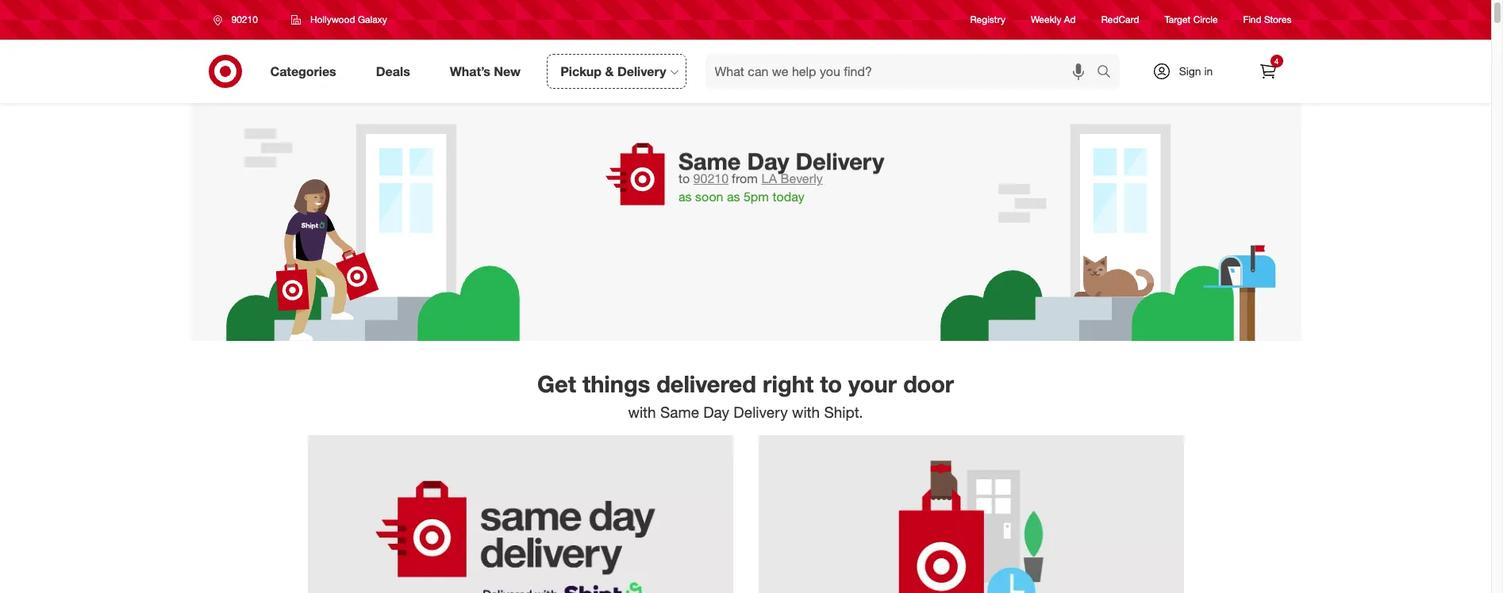 Task type: locate. For each thing, give the bounding box(es) containing it.
la beverly button
[[762, 170, 823, 188]]

1 with from the left
[[628, 403, 656, 422]]

What can we help you find? suggestions appear below search field
[[705, 54, 1101, 89]]

delivery right &
[[618, 63, 666, 79]]

1 vertical spatial to
[[820, 370, 842, 399]]

deals
[[376, 63, 410, 79]]

0 horizontal spatial day
[[704, 403, 730, 422]]

with down things
[[628, 403, 656, 422]]

0 horizontal spatial 90210
[[231, 13, 258, 25]]

registry
[[971, 14, 1006, 26]]

sign
[[1179, 64, 1202, 78]]

0 vertical spatial same
[[679, 144, 741, 173]]

0 vertical spatial 90210
[[231, 13, 258, 25]]

2 with from the left
[[792, 403, 820, 422]]

0 vertical spatial delivery
[[618, 63, 666, 79]]

circle
[[1194, 14, 1218, 26]]

1 vertical spatial delivery
[[796, 144, 885, 173]]

1 vertical spatial same
[[660, 403, 699, 422]]

hollywood
[[310, 13, 355, 25]]

weekly ad link
[[1031, 13, 1076, 27]]

1 horizontal spatial to
[[820, 370, 842, 399]]

90210 inside same day delivery to 90210 from la beverly as soon as 5pm today
[[694, 171, 729, 187]]

same
[[679, 144, 741, 173], [660, 403, 699, 422]]

0 vertical spatial to
[[679, 171, 690, 187]]

90210
[[231, 13, 258, 25], [694, 171, 729, 187]]

same inside get things delivered right to your door with same day delivery with shipt.
[[660, 403, 699, 422]]

as left soon
[[679, 189, 692, 205]]

1 horizontal spatial with
[[792, 403, 820, 422]]

galaxy
[[358, 13, 387, 25]]

search
[[1090, 65, 1128, 81]]

to
[[679, 171, 690, 187], [820, 370, 842, 399]]

beverly
[[781, 171, 823, 187]]

0 vertical spatial day
[[747, 144, 790, 173]]

1 horizontal spatial day
[[747, 144, 790, 173]]

delivery inside same day delivery to 90210 from la beverly as soon as 5pm today
[[796, 144, 885, 173]]

delivery inside get things delivered right to your door with same day delivery with shipt.
[[734, 403, 788, 422]]

day inside get things delivered right to your door with same day delivery with shipt.
[[704, 403, 730, 422]]

delivery up today
[[796, 144, 885, 173]]

what's new link
[[436, 54, 541, 89]]

weekly ad
[[1031, 14, 1076, 26]]

to left 90210 button
[[679, 171, 690, 187]]

with
[[628, 403, 656, 422], [792, 403, 820, 422]]

today
[[773, 189, 805, 205]]

day inside same day delivery to 90210 from la beverly as soon as 5pm today
[[747, 144, 790, 173]]

your
[[849, 370, 897, 399]]

categories
[[270, 63, 336, 79]]

delivery
[[618, 63, 666, 79], [796, 144, 885, 173], [734, 403, 788, 422]]

1 horizontal spatial 90210
[[694, 171, 729, 187]]

redcard
[[1102, 14, 1140, 26]]

0 horizontal spatial as
[[679, 189, 692, 205]]

weekly
[[1031, 14, 1062, 26]]

delivered
[[657, 370, 756, 399]]

0 horizontal spatial delivery
[[618, 63, 666, 79]]

2 horizontal spatial delivery
[[796, 144, 885, 173]]

door
[[904, 370, 954, 399]]

as down from
[[727, 189, 740, 205]]

1 vertical spatial day
[[704, 403, 730, 422]]

same down delivered
[[660, 403, 699, 422]]

0 horizontal spatial to
[[679, 171, 690, 187]]

get things delivered right to your door with same day delivery with shipt.
[[537, 370, 954, 422]]

0 horizontal spatial with
[[628, 403, 656, 422]]

find
[[1244, 14, 1262, 26]]

1 horizontal spatial delivery
[[734, 403, 788, 422]]

1 vertical spatial 90210
[[694, 171, 729, 187]]

redcard link
[[1102, 13, 1140, 27]]

with down right
[[792, 403, 820, 422]]

1 horizontal spatial as
[[727, 189, 740, 205]]

delivery down right
[[734, 403, 788, 422]]

hollywood galaxy button
[[281, 6, 398, 34]]

to up shipt.
[[820, 370, 842, 399]]

what's new
[[450, 63, 521, 79]]

90210 button
[[203, 6, 275, 34]]

target circle
[[1165, 14, 1218, 26]]

2 vertical spatial delivery
[[734, 403, 788, 422]]

target
[[1165, 14, 1191, 26]]

same up soon
[[679, 144, 741, 173]]

as
[[679, 189, 692, 205], [727, 189, 740, 205]]

same inside same day delivery to 90210 from la beverly as soon as 5pm today
[[679, 144, 741, 173]]

day
[[747, 144, 790, 173], [704, 403, 730, 422]]



Task type: vqa. For each thing, say whether or not it's contained in the screenshot.
rightmost the 90210
yes



Task type: describe. For each thing, give the bounding box(es) containing it.
pickup
[[561, 63, 602, 79]]

90210 inside dropdown button
[[231, 13, 258, 25]]

&
[[605, 63, 614, 79]]

right
[[763, 370, 814, 399]]

sign in link
[[1139, 54, 1238, 89]]

find stores link
[[1244, 13, 1292, 27]]

delivery for day
[[796, 144, 885, 173]]

to inside get things delivered right to your door with same day delivery with shipt.
[[820, 370, 842, 399]]

get
[[537, 370, 576, 399]]

categories link
[[257, 54, 356, 89]]

search button
[[1090, 54, 1128, 92]]

4
[[1275, 56, 1279, 66]]

la
[[762, 171, 777, 187]]

new
[[494, 63, 521, 79]]

pickup & delivery
[[561, 63, 666, 79]]

things
[[583, 370, 650, 399]]

4 link
[[1251, 54, 1286, 89]]

90210 button
[[694, 170, 729, 188]]

target circle link
[[1165, 13, 1218, 27]]

find stores
[[1244, 14, 1292, 26]]

shipt.
[[824, 403, 863, 422]]

1 as from the left
[[679, 189, 692, 205]]

sign in
[[1179, 64, 1213, 78]]

deals link
[[363, 54, 430, 89]]

pickup & delivery link
[[547, 54, 686, 89]]

in
[[1205, 64, 1213, 78]]

same day delivery to 90210 from la beverly as soon as 5pm today
[[679, 144, 885, 205]]

hollywood galaxy
[[310, 13, 387, 25]]

what's
[[450, 63, 491, 79]]

to inside same day delivery to 90210 from la beverly as soon as 5pm today
[[679, 171, 690, 187]]

ad
[[1064, 14, 1076, 26]]

2 as from the left
[[727, 189, 740, 205]]

registry link
[[971, 13, 1006, 27]]

stores
[[1265, 14, 1292, 26]]

from
[[732, 171, 758, 187]]

same day delivery, delivered with shipt image
[[308, 436, 733, 594]]

delivery for &
[[618, 63, 666, 79]]

5pm
[[744, 189, 769, 205]]

soon
[[695, 189, 724, 205]]



